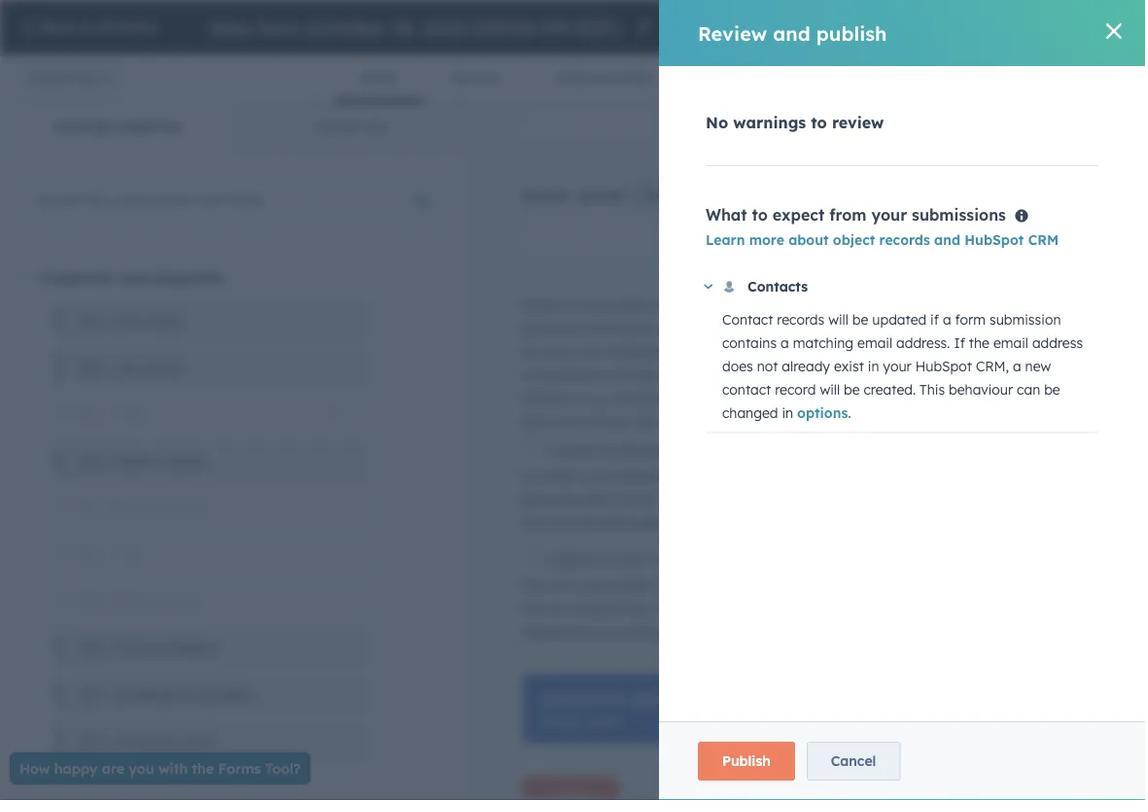 Task type: vqa. For each thing, say whether or not it's contained in the screenshot.
2nd Press to sort. element from right
no



Task type: describe. For each thing, give the bounding box(es) containing it.
mobile phone number
[[113, 686, 252, 703]]

2 horizontal spatial to
[[811, 113, 827, 132]]

cancel
[[831, 753, 876, 770]]

none field inside page section element
[[208, 14, 625, 40]]

learn for learn more
[[32, 70, 63, 85]]

actions button
[[1049, 65, 1126, 91]]

1 vertical spatial number
[[203, 686, 252, 703]]

if
[[954, 334, 965, 351]]

last
[[113, 360, 140, 377]]

forms
[[118, 18, 157, 35]]

does
[[722, 357, 753, 374]]

publish
[[817, 21, 887, 45]]

contact
[[722, 381, 771, 398]]

update
[[1068, 20, 1109, 35]]

about
[[789, 231, 829, 248]]

create new button
[[234, 103, 467, 150]]

0 vertical spatial will
[[829, 311, 849, 328]]

existing
[[54, 118, 108, 135]]

learn more about object records and hubspot crm
[[706, 231, 1059, 248]]

back to all forms
[[41, 18, 157, 35]]

options button
[[424, 54, 528, 101]]

no
[[706, 113, 728, 132]]

changes
[[954, 18, 1011, 35]]

submission
[[990, 311, 1061, 328]]

name for last name
[[144, 360, 180, 377]]

this
[[920, 381, 945, 398]]

&
[[591, 69, 600, 86]]

.
[[848, 404, 851, 421]]

new inside "button"
[[361, 118, 387, 135]]

to for all
[[79, 18, 93, 35]]

first
[[113, 313, 141, 330]]

matching
[[793, 334, 854, 351]]

changed
[[722, 404, 778, 421]]

caret image
[[704, 284, 713, 289]]

hubspot inside contact records will be updated if a form submission contains a matching email address. if the email address does not already exist in your hubspot crm, a new contact record will be created. this behaviour can be changed in
[[916, 357, 972, 374]]

can
[[1017, 381, 1041, 398]]

crm,
[[976, 357, 1009, 374]]

frequently used properties
[[40, 269, 224, 286]]

contact records will be updated if a form submission contains a matching email address. if the email address does not already exist in your hubspot crm, a new contact record will be created. this behaviour can be changed in
[[722, 311, 1083, 421]]

address.
[[896, 334, 950, 351]]

what to expect from your submissions
[[706, 205, 1006, 225]]

publish button
[[698, 742, 795, 781]]

address
[[1032, 334, 1083, 351]]

all
[[97, 18, 114, 35]]

learn more about object records and hubspot crm link
[[706, 231, 1059, 248]]

review and publish dialog
[[659, 0, 1145, 800]]

more for learn more about object records and hubspot crm
[[749, 231, 784, 248]]

1 email from the left
[[858, 334, 893, 351]]

0 vertical spatial records
[[879, 231, 930, 248]]

options
[[451, 69, 501, 86]]

record
[[775, 381, 816, 398]]

learn more button
[[19, 65, 120, 90]]

review and publish
[[698, 21, 887, 45]]

1 horizontal spatial and
[[934, 231, 961, 248]]

contains
[[722, 334, 777, 351]]

be up .
[[844, 381, 860, 398]]

form
[[361, 69, 396, 86]]

frequently used properties button
[[23, 266, 445, 290]]

from
[[830, 205, 867, 225]]

navigation containing existing properties
[[0, 102, 468, 151]]

last name
[[113, 360, 180, 377]]

no warnings to review
[[706, 113, 884, 132]]

contacts button
[[704, 275, 1099, 300]]

2 email from the left
[[994, 334, 1029, 351]]

0 vertical spatial your
[[872, 205, 907, 225]]

object
[[833, 231, 875, 248]]

create
[[315, 118, 357, 135]]

existing properties
[[54, 118, 181, 135]]

more for learn more
[[67, 70, 95, 85]]

learn more
[[32, 70, 95, 85]]

what
[[706, 205, 747, 225]]

0 vertical spatial in
[[868, 357, 879, 374]]

publish
[[722, 753, 771, 770]]

options .
[[797, 404, 851, 421]]

review
[[832, 113, 884, 132]]

updated
[[872, 311, 927, 328]]

1 vertical spatial will
[[820, 381, 840, 398]]

0 horizontal spatial a
[[781, 334, 789, 351]]

name for company name
[[179, 733, 215, 750]]

style
[[556, 69, 587, 86]]

cancel button
[[807, 742, 901, 781]]

company
[[113, 733, 175, 750]]

country/region
[[113, 640, 215, 657]]

frequently
[[40, 269, 113, 286]]



Task type: locate. For each thing, give the bounding box(es) containing it.
be
[[852, 311, 869, 328], [844, 381, 860, 398], [1044, 381, 1060, 398]]

number right the phone
[[157, 453, 206, 470]]

phone
[[159, 686, 199, 703]]

close image
[[1106, 23, 1122, 39]]

more down expect
[[749, 231, 784, 248]]

0 horizontal spatial new
[[361, 118, 387, 135]]

auto-saved with
[[759, 18, 867, 35]]

1 vertical spatial records
[[777, 311, 825, 328]]

name right first
[[145, 313, 181, 330]]

learn inside the learn more button
[[32, 70, 63, 85]]

email down submission
[[994, 334, 1029, 351]]

2 vertical spatial name
[[179, 733, 215, 750]]

properties right used
[[153, 269, 224, 286]]

a right if
[[943, 311, 951, 328]]

the
[[969, 334, 990, 351]]

1 vertical spatial properties
[[153, 269, 224, 286]]

more inside review and publish 'dialog'
[[749, 231, 784, 248]]

to left all
[[79, 18, 93, 35]]

1 vertical spatial new
[[1025, 357, 1051, 374]]

1 horizontal spatial new
[[1025, 357, 1051, 374]]

page section element
[[0, 0, 1145, 102]]

0 horizontal spatial to
[[79, 18, 93, 35]]

hubspot down 'submissions' on the right of the page
[[965, 231, 1024, 248]]

used
[[117, 269, 149, 286]]

2 horizontal spatial a
[[1013, 357, 1022, 374]]

a
[[943, 311, 951, 328], [781, 334, 789, 351], [1013, 357, 1022, 374]]

and
[[773, 21, 811, 45], [934, 231, 961, 248]]

with
[[836, 18, 863, 35]]

existing properties button
[[1, 103, 234, 150]]

name right last
[[144, 360, 180, 377]]

more
[[67, 70, 95, 85], [749, 231, 784, 248]]

review
[[698, 21, 767, 45]]

will up options . on the right bottom of page
[[820, 381, 840, 398]]

navigation inside page section element
[[334, 54, 811, 102]]

automation
[[708, 69, 784, 86]]

actions
[[1062, 71, 1103, 85]]

number right 'phone'
[[203, 686, 252, 703]]

more up the existing
[[67, 70, 95, 85]]

to
[[79, 18, 93, 35], [811, 113, 827, 132], [752, 205, 768, 225]]

records
[[879, 231, 930, 248], [777, 311, 825, 328]]

be left updated
[[852, 311, 869, 328]]

update button
[[1052, 12, 1126, 43]]

0 vertical spatial learn
[[32, 70, 63, 85]]

1 horizontal spatial to
[[752, 205, 768, 225]]

new
[[361, 118, 387, 135], [1025, 357, 1051, 374]]

name down the mobile phone number
[[179, 733, 215, 750]]

1 vertical spatial in
[[782, 404, 794, 421]]

will
[[829, 311, 849, 328], [820, 381, 840, 398]]

properties inside dropdown button
[[153, 269, 224, 286]]

unpublished changes
[[867, 18, 1011, 35]]

company name
[[113, 733, 215, 750]]

0 vertical spatial hubspot
[[965, 231, 1024, 248]]

a up already
[[781, 334, 789, 351]]

form
[[955, 311, 986, 328]]

embed button
[[974, 65, 1038, 90]]

0 horizontal spatial and
[[773, 21, 811, 45]]

first name
[[113, 313, 181, 330]]

1 vertical spatial name
[[144, 360, 180, 377]]

1 horizontal spatial a
[[943, 311, 951, 328]]

already
[[782, 357, 830, 374]]

search properties search field
[[23, 181, 445, 220]]

your
[[872, 205, 907, 225], [883, 357, 912, 374]]

1 vertical spatial hubspot
[[916, 357, 972, 374]]

0 horizontal spatial records
[[777, 311, 825, 328]]

exist
[[834, 357, 864, 374]]

0 vertical spatial name
[[145, 313, 181, 330]]

if
[[931, 311, 939, 328]]

to left the review
[[811, 113, 827, 132]]

navigation
[[334, 54, 811, 102], [0, 102, 468, 151]]

learn
[[32, 70, 63, 85], [706, 231, 745, 248]]

style & preview button
[[528, 54, 681, 101]]

automation button
[[681, 54, 811, 101]]

1 vertical spatial a
[[781, 334, 789, 351]]

properties right the existing
[[111, 118, 181, 135]]

email down updated
[[858, 334, 893, 351]]

back to all forms link
[[19, 18, 157, 39]]

1 vertical spatial more
[[749, 231, 784, 248]]

1 horizontal spatial records
[[879, 231, 930, 248]]

properties inside button
[[111, 118, 181, 135]]

records up contacts dropdown button
[[879, 231, 930, 248]]

2 vertical spatial to
[[752, 205, 768, 225]]

hubspot up this
[[916, 357, 972, 374]]

options
[[797, 404, 848, 421]]

hubspot
[[965, 231, 1024, 248], [916, 357, 972, 374]]

mobile
[[113, 686, 155, 703]]

1 vertical spatial your
[[883, 357, 912, 374]]

name
[[145, 313, 181, 330], [144, 360, 180, 377], [179, 733, 215, 750]]

to right the what
[[752, 205, 768, 225]]

expect
[[773, 205, 825, 225]]

contact
[[722, 311, 773, 328]]

0 vertical spatial and
[[773, 21, 811, 45]]

saved
[[794, 18, 832, 35]]

be right the can
[[1044, 381, 1060, 398]]

your up created.
[[883, 357, 912, 374]]

records inside contact records will be updated if a form submission contains a matching email address. if the email address does not already exist in your hubspot crm, a new contact record will be created. this behaviour can be changed in
[[777, 311, 825, 328]]

and left "with"
[[773, 21, 811, 45]]

contacts
[[748, 278, 808, 295]]

1 vertical spatial learn
[[706, 231, 745, 248]]

behaviour
[[949, 381, 1013, 398]]

0 horizontal spatial learn
[[32, 70, 63, 85]]

0 vertical spatial to
[[79, 18, 93, 35]]

learn for learn more about object records and hubspot crm
[[706, 231, 745, 248]]

to for expect
[[752, 205, 768, 225]]

style & preview
[[556, 69, 654, 86]]

in down record
[[782, 404, 794, 421]]

0 horizontal spatial more
[[67, 70, 95, 85]]

your up learn more about object records and hubspot crm link
[[872, 205, 907, 225]]

unpublished changes button
[[867, 13, 1024, 40]]

more inside button
[[67, 70, 95, 85]]

new up the can
[[1025, 357, 1051, 374]]

0 horizontal spatial email
[[858, 334, 893, 351]]

records up matching
[[777, 311, 825, 328]]

phone
[[113, 453, 153, 470]]

not
[[757, 357, 778, 374]]

back
[[41, 18, 75, 35]]

0 vertical spatial properties
[[111, 118, 181, 135]]

warnings
[[733, 113, 806, 132]]

None field
[[208, 14, 625, 40]]

phone number
[[113, 453, 206, 470]]

1 horizontal spatial more
[[749, 231, 784, 248]]

created.
[[864, 381, 916, 398]]

1 vertical spatial to
[[811, 113, 827, 132]]

your inside contact records will be updated if a form submission contains a matching email address. if the email address does not already exist in your hubspot crm, a new contact record will be created. this behaviour can be changed in
[[883, 357, 912, 374]]

embed
[[986, 70, 1025, 85]]

1 horizontal spatial email
[[994, 334, 1029, 351]]

auto-
[[759, 18, 794, 35]]

unpublished
[[867, 18, 950, 35]]

form button
[[334, 54, 424, 101]]

and down 'submissions' on the right of the page
[[934, 231, 961, 248]]

learn down back
[[32, 70, 63, 85]]

email
[[858, 334, 893, 351], [994, 334, 1029, 351]]

1 horizontal spatial learn
[[706, 231, 745, 248]]

new right 'create'
[[361, 118, 387, 135]]

to inside back to all forms link
[[79, 18, 93, 35]]

0 vertical spatial number
[[157, 453, 206, 470]]

crm
[[1028, 231, 1059, 248]]

name for first name
[[145, 313, 181, 330]]

1 horizontal spatial in
[[868, 357, 879, 374]]

learn down the what
[[706, 231, 745, 248]]

1 vertical spatial and
[[934, 231, 961, 248]]

0 vertical spatial new
[[361, 118, 387, 135]]

a right "crm,"
[[1013, 357, 1022, 374]]

2 vertical spatial a
[[1013, 357, 1022, 374]]

in
[[868, 357, 879, 374], [782, 404, 794, 421]]

learn inside review and publish 'dialog'
[[706, 231, 745, 248]]

will up matching
[[829, 311, 849, 328]]

0 vertical spatial a
[[943, 311, 951, 328]]

0 vertical spatial more
[[67, 70, 95, 85]]

new inside contact records will be updated if a form submission contains a matching email address. if the email address does not already exist in your hubspot crm, a new contact record will be created. this behaviour can be changed in
[[1025, 357, 1051, 374]]

0 horizontal spatial in
[[782, 404, 794, 421]]

submissions
[[912, 205, 1006, 225]]

create new
[[315, 118, 387, 135]]

navigation containing form
[[334, 54, 811, 102]]

in right exist
[[868, 357, 879, 374]]



